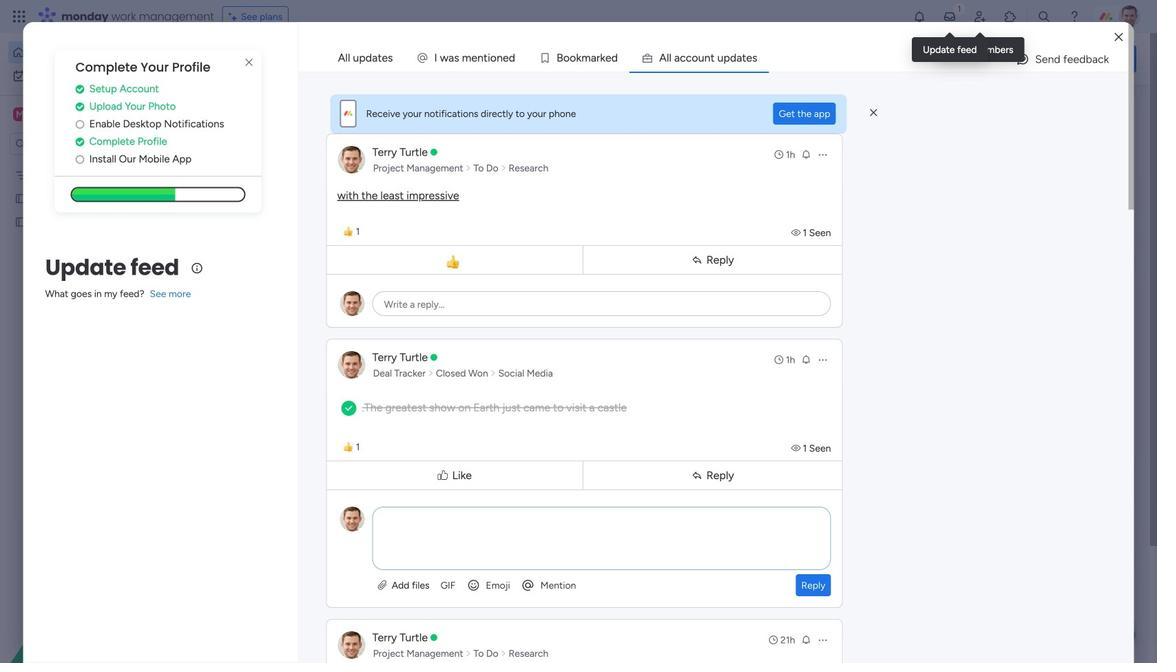 Task type: locate. For each thing, give the bounding box(es) containing it.
options image
[[818, 635, 829, 646]]

lottie animation image
[[540, 33, 928, 85], [0, 524, 176, 663]]

dapulse x slim image
[[1116, 100, 1133, 116], [870, 107, 877, 119]]

0 horizontal spatial lottie animation element
[[0, 524, 176, 663]]

notifications image
[[913, 10, 927, 23]]

option
[[8, 41, 167, 63], [8, 65, 167, 87], [0, 163, 176, 166]]

lottie animation element
[[540, 33, 928, 85], [0, 524, 176, 663]]

component image
[[455, 273, 468, 286], [681, 273, 693, 286]]

remove from favorites image
[[409, 252, 422, 266]]

check circle image up circle o icon
[[76, 101, 84, 112]]

list box
[[0, 161, 176, 420]]

0 horizontal spatial lottie animation image
[[0, 524, 176, 663]]

tab
[[326, 44, 405, 72]]

0 horizontal spatial slider arrow image
[[490, 367, 496, 380]]

slider arrow image
[[466, 161, 472, 175], [501, 161, 507, 175], [428, 367, 434, 380], [466, 647, 472, 661]]

1 horizontal spatial lottie animation image
[[540, 33, 928, 85]]

v2 user feedback image
[[941, 51, 952, 67]]

slider arrow image
[[490, 367, 496, 380], [501, 647, 507, 661]]

check circle image up workspace selection element
[[76, 84, 84, 94]]

tab list
[[326, 44, 1129, 72]]

0 vertical spatial lottie animation element
[[540, 33, 928, 85]]

0 horizontal spatial component image
[[455, 273, 468, 286]]

contact sales element
[[930, 634, 1137, 663]]

public board image
[[14, 192, 28, 205], [14, 216, 28, 229], [455, 251, 471, 267], [681, 251, 696, 267]]

v2 bolt switch image
[[1049, 51, 1057, 66]]

workspace image
[[13, 107, 27, 122]]

1 horizontal spatial component image
[[681, 273, 693, 286]]

0 vertical spatial slider arrow image
[[490, 367, 496, 380]]

close recently visited image
[[213, 112, 229, 129]]

1 horizontal spatial slider arrow image
[[501, 647, 507, 661]]

0 horizontal spatial dapulse x slim image
[[870, 107, 877, 119]]

1 vertical spatial slider arrow image
[[501, 647, 507, 661]]

see plans image
[[229, 9, 241, 24]]

1 vertical spatial check circle image
[[76, 101, 84, 112]]

monday marketplace image
[[1004, 10, 1018, 23]]

close image
[[1115, 32, 1123, 42]]

v2 seen image
[[791, 227, 803, 239]]

reminder image
[[801, 635, 812, 646]]

0 vertical spatial check circle image
[[76, 84, 84, 94]]

v2 seen image
[[791, 443, 803, 454]]

give feedback image
[[1016, 52, 1030, 66]]

1 check circle image from the top
[[76, 84, 84, 94]]

1 vertical spatial lottie animation image
[[0, 524, 176, 663]]

check circle image
[[76, 84, 84, 94], [76, 101, 84, 112]]

1 vertical spatial option
[[8, 65, 167, 87]]

update feed image
[[943, 10, 957, 23]]

2 component image from the left
[[681, 273, 693, 286]]



Task type: vqa. For each thing, say whether or not it's contained in the screenshot.
option
yes



Task type: describe. For each thing, give the bounding box(es) containing it.
dapulse x slim image
[[241, 54, 257, 71]]

help image
[[1068, 10, 1082, 23]]

invite members image
[[974, 10, 987, 23]]

search everything image
[[1038, 10, 1051, 23]]

circle o image
[[76, 119, 84, 129]]

workspace selection element
[[13, 106, 115, 124]]

help center element
[[930, 568, 1137, 623]]

check circle image
[[76, 137, 84, 147]]

0 vertical spatial lottie animation image
[[540, 33, 928, 85]]

1 element
[[352, 519, 368, 535]]

1 image
[[954, 1, 966, 16]]

quick search results list box
[[213, 129, 897, 480]]

1 horizontal spatial lottie animation element
[[540, 33, 928, 85]]

add to favorites image
[[634, 252, 648, 266]]

terry turtle image
[[1119, 6, 1141, 28]]

select product image
[[12, 10, 26, 23]]

close my workspaces image
[[213, 647, 229, 663]]

1 vertical spatial lottie animation element
[[0, 524, 176, 663]]

circle o image
[[76, 154, 84, 165]]

1 component image from the left
[[455, 273, 468, 286]]

dapulse attachment image
[[378, 580, 387, 591]]

2 check circle image from the top
[[76, 101, 84, 112]]

1 horizontal spatial dapulse x slim image
[[1116, 100, 1133, 116]]

getting started element
[[930, 502, 1137, 557]]

Search in workspace field
[[29, 136, 115, 152]]

0 vertical spatial option
[[8, 41, 167, 63]]

2 vertical spatial option
[[0, 163, 176, 166]]



